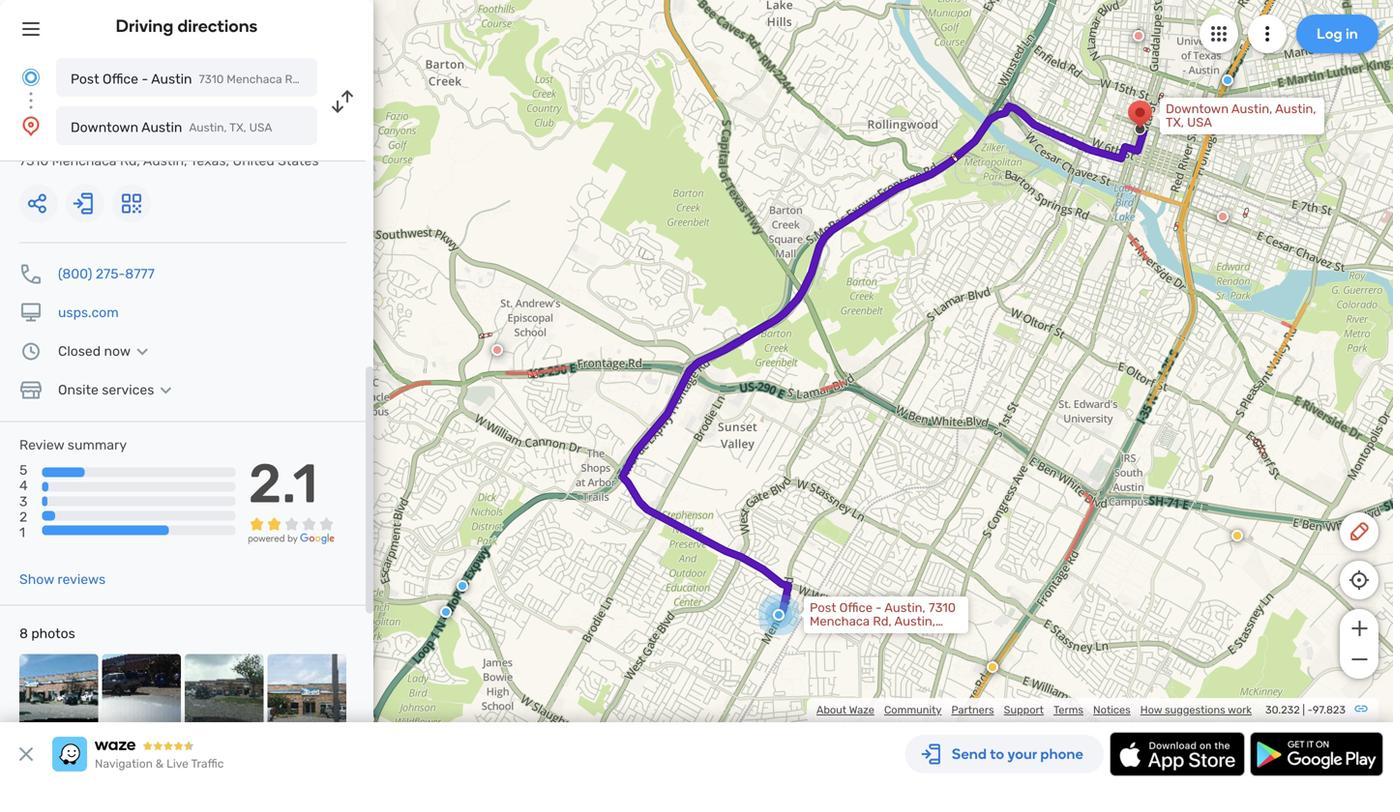 Task type: locate. For each thing, give the bounding box(es) containing it.
support
[[1004, 704, 1044, 717]]

zoom in image
[[1348, 617, 1372, 641]]

post for post office - austin, 7310 menchaca rd, austin, texas, united states
[[810, 601, 837, 616]]

0 horizontal spatial post
[[71, 71, 99, 87]]

about waze community partners support terms notices how suggestions work
[[817, 704, 1252, 717]]

austin up the downtown austin austin, tx, usa on the top left of the page
[[151, 71, 192, 87]]

texas, up about
[[810, 628, 846, 643]]

1 horizontal spatial united
[[849, 628, 888, 643]]

-
[[142, 71, 148, 87], [876, 601, 882, 616], [1308, 704, 1313, 717]]

image 3 of post office - austin, austin image
[[185, 655, 264, 734]]

pencil image
[[1348, 521, 1371, 544]]

traffic
[[191, 758, 224, 771]]

office inside button
[[103, 71, 138, 87]]

1 vertical spatial 7310
[[929, 601, 956, 616]]

1 horizontal spatial usa
[[1188, 115, 1213, 130]]

how
[[1141, 704, 1163, 717]]

united down the downtown austin austin, tx, usa on the top left of the page
[[233, 153, 275, 169]]

1 vertical spatial police image
[[457, 581, 468, 592]]

post inside button
[[71, 71, 99, 87]]

show reviews
[[19, 572, 106, 588]]

onsite
[[58, 382, 99, 398]]

about
[[817, 704, 847, 717]]

usa inside the downtown austin austin, tx, usa
[[249, 121, 272, 135]]

0 horizontal spatial rd,
[[120, 153, 140, 169]]

1 horizontal spatial texas,
[[810, 628, 846, 643]]

current location image
[[19, 66, 43, 89]]

4
[[19, 478, 28, 494]]

7310 menchaca rd, austin, texas, united states
[[19, 153, 319, 169]]

united up waze
[[849, 628, 888, 643]]

office inside the post office - austin, 7310 menchaca rd, austin, texas, united states
[[840, 601, 873, 616]]

x image
[[15, 743, 38, 766]]

0 horizontal spatial downtown
[[71, 120, 138, 135]]

notices
[[1094, 704, 1131, 717]]

road closed image
[[1133, 30, 1145, 42]]

1 horizontal spatial states
[[891, 628, 929, 643]]

2 horizontal spatial -
[[1308, 704, 1313, 717]]

0 vertical spatial road closed image
[[1217, 211, 1229, 223]]

location image
[[19, 114, 43, 137]]

0 vertical spatial police image
[[1222, 75, 1234, 86]]

police image
[[1222, 75, 1234, 86], [457, 581, 468, 592], [363, 714, 375, 726]]

0 vertical spatial hazard image
[[1232, 530, 1244, 542]]

1 horizontal spatial menchaca
[[810, 615, 870, 630]]

0 horizontal spatial united
[[233, 153, 275, 169]]

0 horizontal spatial states
[[278, 153, 319, 169]]

1 vertical spatial post
[[810, 601, 837, 616]]

1 vertical spatial menchaca
[[810, 615, 870, 630]]

driving
[[116, 15, 174, 36]]

1
[[19, 525, 25, 541]]

2 vertical spatial police image
[[363, 714, 375, 726]]

downtown inside downtown austin, austin, tx, usa
[[1166, 102, 1229, 117]]

clock image
[[19, 340, 43, 363]]

post office - austin, 7310 menchaca rd, austin, texas, united states
[[810, 601, 956, 643]]

5
[[19, 463, 27, 479]]

1 horizontal spatial -
[[876, 601, 882, 616]]

usa for austin,
[[1188, 115, 1213, 130]]

link image
[[1354, 702, 1369, 717]]

275-
[[96, 266, 125, 282]]

1 vertical spatial chevron down image
[[154, 383, 177, 398]]

navigation & live traffic
[[95, 758, 224, 771]]

0 horizontal spatial road closed image
[[492, 345, 503, 356]]

downtown for austin
[[71, 120, 138, 135]]

austin, inside the downtown austin austin, tx, usa
[[189, 121, 227, 135]]

1 vertical spatial downtown
[[71, 120, 138, 135]]

hazard image
[[1232, 530, 1244, 542], [987, 662, 999, 674]]

menchaca up the "about waze" "link"
[[810, 615, 870, 630]]

menchaca down the downtown austin austin, tx, usa on the top left of the page
[[52, 153, 117, 169]]

suggestions
[[1165, 704, 1226, 717]]

1 vertical spatial office
[[840, 601, 873, 616]]

states
[[278, 153, 319, 169], [891, 628, 929, 643]]

1 horizontal spatial office
[[840, 601, 873, 616]]

0 horizontal spatial office
[[103, 71, 138, 87]]

7310 inside the post office - austin, 7310 menchaca rd, austin, texas, united states
[[929, 601, 956, 616]]

0 vertical spatial 7310
[[19, 153, 49, 169]]

summary
[[68, 437, 127, 453]]

0 vertical spatial texas,
[[190, 153, 229, 169]]

rd, up waze
[[873, 615, 892, 630]]

tx,
[[1166, 115, 1185, 130], [229, 121, 246, 135]]

usa inside downtown austin, austin, tx, usa
[[1188, 115, 1213, 130]]

0 vertical spatial rd,
[[120, 153, 140, 169]]

photos
[[31, 626, 75, 642]]

post inside the post office - austin, 7310 menchaca rd, austin, texas, united states
[[810, 601, 837, 616]]

closed now button
[[58, 344, 154, 360]]

support link
[[1004, 704, 1044, 717]]

8
[[19, 626, 28, 642]]

austin
[[151, 71, 192, 87], [141, 120, 182, 135]]

7310
[[19, 153, 49, 169], [929, 601, 956, 616]]

2 vertical spatial -
[[1308, 704, 1313, 717]]

0 horizontal spatial usa
[[249, 121, 272, 135]]

texas, inside the post office - austin, 7310 menchaca rd, austin, texas, united states
[[810, 628, 846, 643]]

community
[[884, 704, 942, 717]]

rd,
[[120, 153, 140, 169], [873, 615, 892, 630]]

1 horizontal spatial police image
[[457, 581, 468, 592]]

downtown for austin,
[[1166, 102, 1229, 117]]

post office - austin
[[71, 71, 192, 87]]

1 vertical spatial -
[[876, 601, 882, 616]]

menchaca
[[52, 153, 117, 169], [810, 615, 870, 630]]

downtown austin, austin, tx, usa
[[1166, 102, 1317, 130]]

1 vertical spatial hazard image
[[987, 662, 999, 674]]

about waze link
[[817, 704, 875, 717]]

1 horizontal spatial rd,
[[873, 615, 892, 630]]

onsite services button
[[58, 382, 177, 398]]

tx, inside downtown austin, austin, tx, usa
[[1166, 115, 1185, 130]]

1 vertical spatial united
[[849, 628, 888, 643]]

1 horizontal spatial downtown
[[1166, 102, 1229, 117]]

0 vertical spatial states
[[278, 153, 319, 169]]

1 horizontal spatial 7310
[[929, 601, 956, 616]]

texas, down the downtown austin austin, tx, usa on the top left of the page
[[190, 153, 229, 169]]

0 vertical spatial office
[[103, 71, 138, 87]]

usps.com
[[58, 305, 119, 321]]

downtown
[[1166, 102, 1229, 117], [71, 120, 138, 135]]

0 horizontal spatial tx,
[[229, 121, 246, 135]]

waze
[[849, 704, 875, 717]]

3
[[19, 494, 27, 510]]

tx, inside the downtown austin austin, tx, usa
[[229, 121, 246, 135]]

rd, down the downtown austin austin, tx, usa on the top left of the page
[[120, 153, 140, 169]]

computer image
[[19, 301, 43, 325]]

now
[[104, 344, 131, 360]]

- inside button
[[142, 71, 148, 87]]

1 vertical spatial texas,
[[810, 628, 846, 643]]

1 horizontal spatial post
[[810, 601, 837, 616]]

0 vertical spatial chevron down image
[[131, 344, 154, 360]]

0 vertical spatial downtown
[[1166, 102, 1229, 117]]

notices link
[[1094, 704, 1131, 717]]

texas,
[[190, 153, 229, 169], [810, 628, 846, 643]]

partners link
[[952, 704, 994, 717]]

0 horizontal spatial -
[[142, 71, 148, 87]]

post
[[71, 71, 99, 87], [810, 601, 837, 616]]

tx, for austin
[[229, 121, 246, 135]]

usa
[[1188, 115, 1213, 130], [249, 121, 272, 135]]

0 vertical spatial menchaca
[[52, 153, 117, 169]]

- inside the post office - austin, 7310 menchaca rd, austin, texas, united states
[[876, 601, 882, 616]]

1 vertical spatial rd,
[[873, 615, 892, 630]]

0 vertical spatial -
[[142, 71, 148, 87]]

1 horizontal spatial road closed image
[[1217, 211, 1229, 223]]

menchaca inside the post office - austin, 7310 menchaca rd, austin, texas, united states
[[810, 615, 870, 630]]

|
[[1303, 704, 1305, 717]]

(800)
[[58, 266, 92, 282]]

office
[[103, 71, 138, 87], [840, 601, 873, 616]]

0 vertical spatial post
[[71, 71, 99, 87]]

chevron down image
[[131, 344, 154, 360], [154, 383, 177, 398]]

states inside the post office - austin, 7310 menchaca rd, austin, texas, united states
[[891, 628, 929, 643]]

live
[[167, 758, 189, 771]]

austin inside button
[[151, 71, 192, 87]]

1 vertical spatial states
[[891, 628, 929, 643]]

chevron down image inside closed now 'button'
[[131, 344, 154, 360]]

austin up 7310 menchaca rd, austin, texas, united states
[[141, 120, 182, 135]]

austin,
[[1232, 102, 1273, 117], [1276, 102, 1317, 117], [189, 121, 227, 135], [143, 153, 187, 169], [885, 601, 926, 616], [895, 615, 936, 630]]

review summary
[[19, 437, 127, 453]]

store image
[[19, 379, 43, 402]]

0 vertical spatial austin
[[151, 71, 192, 87]]

5 4 3 2 1
[[19, 463, 28, 541]]

closed now
[[58, 344, 131, 360]]

road closed image
[[1217, 211, 1229, 223], [492, 345, 503, 356]]

chevron down image inside onsite services button
[[154, 383, 177, 398]]

united
[[233, 153, 275, 169], [849, 628, 888, 643]]

police image
[[440, 607, 452, 618]]

1 horizontal spatial tx,
[[1166, 115, 1185, 130]]

2
[[19, 509, 27, 525]]



Task type: vqa. For each thing, say whether or not it's contained in the screenshot.
rightmost the 'to'
no



Task type: describe. For each thing, give the bounding box(es) containing it.
8 photos
[[19, 626, 75, 642]]

image 4 of post office - austin, austin image
[[268, 655, 346, 734]]

closed
[[58, 344, 101, 360]]

0 horizontal spatial texas,
[[190, 153, 229, 169]]

usa for austin
[[249, 121, 272, 135]]

how suggestions work link
[[1141, 704, 1252, 717]]

0 horizontal spatial menchaca
[[52, 153, 117, 169]]

community link
[[884, 704, 942, 717]]

30.232
[[1266, 704, 1300, 717]]

post for post office - austin
[[71, 71, 99, 87]]

0 horizontal spatial hazard image
[[987, 662, 999, 674]]

1 vertical spatial austin
[[141, 120, 182, 135]]

2.1
[[248, 452, 318, 516]]

chevron down image for services
[[154, 383, 177, 398]]

97.823
[[1313, 704, 1346, 717]]

call image
[[19, 263, 43, 286]]

- for 97.823
[[1308, 704, 1313, 717]]

driving directions
[[116, 15, 258, 36]]

image 2 of post office - austin, austin image
[[102, 655, 181, 734]]

onsite services
[[58, 382, 154, 398]]

review
[[19, 437, 64, 453]]

0 horizontal spatial 7310
[[19, 153, 49, 169]]

tx, for austin,
[[1166, 115, 1185, 130]]

downtown austin austin, tx, usa
[[71, 120, 272, 135]]

0 vertical spatial united
[[233, 153, 275, 169]]

zoom out image
[[1348, 648, 1372, 672]]

office for austin,
[[840, 601, 873, 616]]

30.232 | -97.823
[[1266, 704, 1346, 717]]

- for austin
[[142, 71, 148, 87]]

8777
[[125, 266, 155, 282]]

1 vertical spatial road closed image
[[492, 345, 503, 356]]

services
[[102, 382, 154, 398]]

chevron down image for now
[[131, 344, 154, 360]]

terms link
[[1054, 704, 1084, 717]]

office for austin
[[103, 71, 138, 87]]

usps.com link
[[58, 305, 119, 321]]

terms
[[1054, 704, 1084, 717]]

show
[[19, 572, 54, 588]]

2 horizontal spatial police image
[[1222, 75, 1234, 86]]

reviews
[[57, 572, 106, 588]]

directions
[[178, 15, 258, 36]]

navigation
[[95, 758, 153, 771]]

0 horizontal spatial police image
[[363, 714, 375, 726]]

united inside the post office - austin, 7310 menchaca rd, austin, texas, united states
[[849, 628, 888, 643]]

post office - austin button
[[56, 58, 317, 97]]

1 horizontal spatial hazard image
[[1232, 530, 1244, 542]]

partners
[[952, 704, 994, 717]]

rd, inside the post office - austin, 7310 menchaca rd, austin, texas, united states
[[873, 615, 892, 630]]

(800) 275-8777 link
[[58, 266, 155, 282]]

image 1 of post office - austin, austin image
[[19, 655, 98, 734]]

work
[[1228, 704, 1252, 717]]

(800) 275-8777
[[58, 266, 155, 282]]

&
[[156, 758, 164, 771]]

- for austin,
[[876, 601, 882, 616]]



